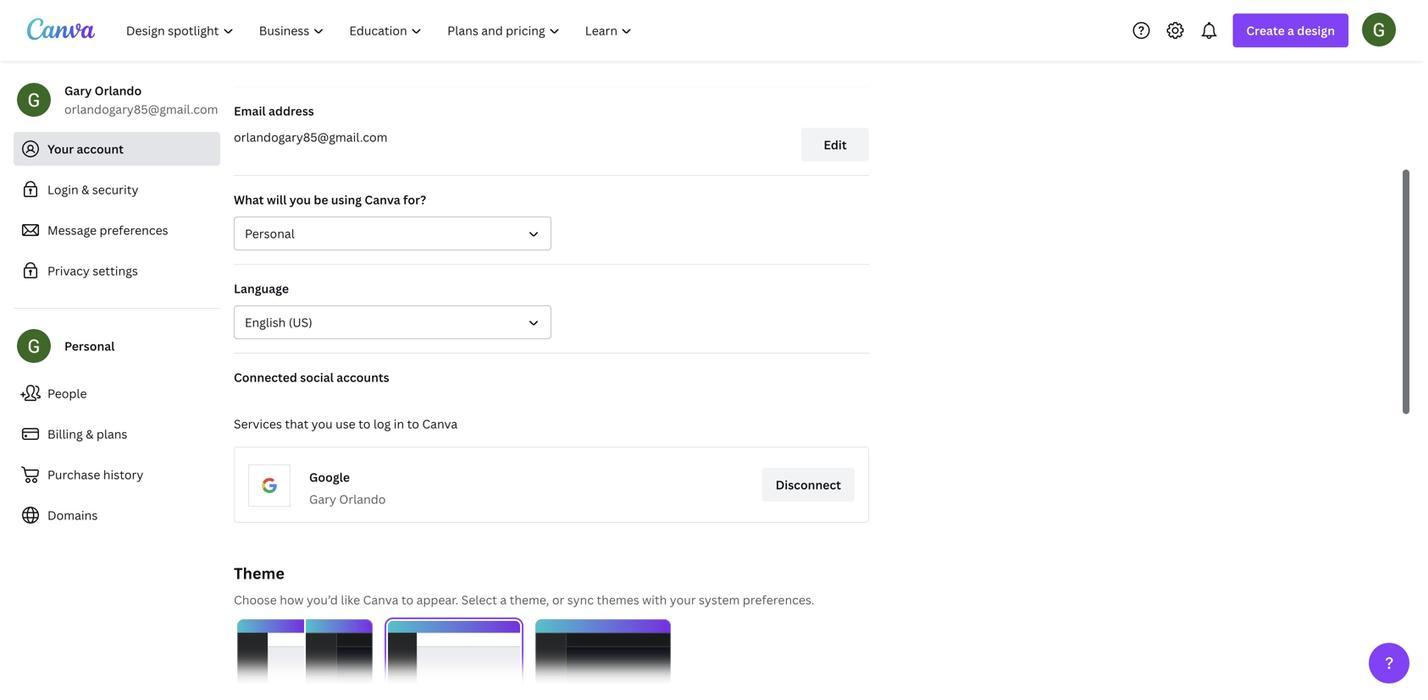 Task type: locate. For each thing, give the bounding box(es) containing it.
create a design
[[1246, 22, 1335, 39]]

orlando down google
[[339, 492, 386, 508]]

choose
[[234, 593, 277, 609]]

& for login
[[81, 182, 89, 198]]

1 horizontal spatial personal
[[245, 226, 295, 242]]

orlando
[[95, 83, 142, 99], [339, 492, 386, 508]]

orlandogary85@gmail.com down address
[[234, 129, 388, 145]]

security
[[92, 182, 138, 198]]

to
[[358, 416, 371, 432], [407, 416, 419, 432], [401, 593, 413, 609]]

personal inside button
[[245, 226, 295, 242]]

that
[[285, 416, 309, 432]]

0 vertical spatial personal
[[245, 226, 295, 242]]

orlando up your account link on the top of page
[[95, 83, 142, 99]]

you left "use"
[[311, 416, 333, 432]]

for?
[[403, 192, 426, 208]]

1 vertical spatial a
[[500, 593, 507, 609]]

to left appear.
[[401, 593, 413, 609]]

1 vertical spatial gary
[[309, 492, 336, 508]]

2 vertical spatial canva
[[363, 593, 398, 609]]

personal down will
[[245, 226, 295, 242]]

0 horizontal spatial personal
[[64, 338, 115, 355]]

your account
[[47, 141, 124, 157]]

1 vertical spatial personal
[[64, 338, 115, 355]]

0 vertical spatial a
[[1288, 22, 1294, 39]]

orlandogary85@gmail.com
[[64, 101, 218, 117], [234, 129, 388, 145]]

1 horizontal spatial orlando
[[339, 492, 386, 508]]

& left the plans
[[86, 427, 94, 443]]

message
[[47, 222, 97, 238]]

message preferences link
[[14, 213, 220, 247]]

social
[[300, 370, 334, 386]]

billing
[[47, 427, 83, 443]]

design
[[1297, 22, 1335, 39]]

address
[[269, 103, 314, 119]]

1 vertical spatial orlando
[[339, 492, 386, 508]]

purchase history link
[[14, 458, 220, 492]]

preferences
[[100, 222, 168, 238]]

top level navigation element
[[115, 14, 647, 47]]

connected
[[234, 370, 297, 386]]

canva inside theme choose how you'd like canva to appear. select a theme, or sync themes with your system preferences.
[[363, 593, 398, 609]]

None button
[[237, 620, 373, 698], [386, 620, 522, 698], [535, 620, 671, 698], [237, 620, 373, 698], [386, 620, 522, 698], [535, 620, 671, 698]]

0 vertical spatial you
[[289, 192, 311, 208]]

1 vertical spatial you
[[311, 416, 333, 432]]

like
[[341, 593, 360, 609]]

theme choose how you'd like canva to appear. select a theme, or sync themes with your system preferences.
[[234, 564, 814, 609]]

0 vertical spatial orlando
[[95, 83, 142, 99]]

canva left for?
[[365, 192, 400, 208]]

you left be
[[289, 192, 311, 208]]

0 vertical spatial gary
[[64, 83, 92, 99]]

how
[[280, 593, 304, 609]]

gary down google
[[309, 492, 336, 508]]

0 horizontal spatial a
[[500, 593, 507, 609]]

a right select
[[500, 593, 507, 609]]

privacy
[[47, 263, 90, 279]]

create a design button
[[1233, 14, 1349, 47]]

0 vertical spatial &
[[81, 182, 89, 198]]

canva right in
[[422, 416, 458, 432]]

a
[[1288, 22, 1294, 39], [500, 593, 507, 609]]

&
[[81, 182, 89, 198], [86, 427, 94, 443]]

using
[[331, 192, 362, 208]]

privacy settings
[[47, 263, 138, 279]]

personal up people
[[64, 338, 115, 355]]

gary up the your account
[[64, 83, 92, 99]]

will
[[267, 192, 287, 208]]

system
[[699, 593, 740, 609]]

Language: English (US) button
[[234, 306, 551, 340]]

you
[[289, 192, 311, 208], [311, 416, 333, 432]]

login & security link
[[14, 173, 220, 207]]

1 vertical spatial orlandogary85@gmail.com
[[234, 129, 388, 145]]

preferences.
[[743, 593, 814, 609]]

or
[[552, 593, 564, 609]]

1 horizontal spatial a
[[1288, 22, 1294, 39]]

canva
[[365, 192, 400, 208], [422, 416, 458, 432], [363, 593, 398, 609]]

1 horizontal spatial gary
[[309, 492, 336, 508]]

0 horizontal spatial orlando
[[95, 83, 142, 99]]

orlando inside gary orlando orlandogary85@gmail.com
[[95, 83, 142, 99]]

you for will
[[289, 192, 311, 208]]

personal
[[245, 226, 295, 242], [64, 338, 115, 355]]

(us)
[[289, 315, 312, 331]]

privacy settings link
[[14, 254, 220, 288]]

0 horizontal spatial gary
[[64, 83, 92, 99]]

a inside theme choose how you'd like canva to appear. select a theme, or sync themes with your system preferences.
[[500, 593, 507, 609]]

1 vertical spatial &
[[86, 427, 94, 443]]

& right login
[[81, 182, 89, 198]]

orlandogary85@gmail.com up your account link on the top of page
[[64, 101, 218, 117]]

0 vertical spatial orlandogary85@gmail.com
[[64, 101, 218, 117]]

create
[[1246, 22, 1285, 39]]

1 horizontal spatial orlandogary85@gmail.com
[[234, 129, 388, 145]]

people
[[47, 386, 87, 402]]

a left design
[[1288, 22, 1294, 39]]

services that you use to log in to canva
[[234, 416, 458, 432]]

0 vertical spatial canva
[[365, 192, 400, 208]]

Personal button
[[234, 217, 551, 251]]

language
[[234, 281, 289, 297]]

to left log
[[358, 416, 371, 432]]

gary orlando orlandogary85@gmail.com
[[64, 83, 218, 117]]

theme,
[[510, 593, 549, 609]]

canva right like
[[363, 593, 398, 609]]

gary
[[64, 83, 92, 99], [309, 492, 336, 508]]



Task type: describe. For each thing, give the bounding box(es) containing it.
be
[[314, 192, 328, 208]]

theme
[[234, 564, 284, 584]]

google
[[309, 470, 350, 486]]

english (us)
[[245, 315, 312, 331]]

with
[[642, 593, 667, 609]]

a inside dropdown button
[[1288, 22, 1294, 39]]

canva for what
[[365, 192, 400, 208]]

login
[[47, 182, 79, 198]]

email address
[[234, 103, 314, 119]]

what will you be using canva for?
[[234, 192, 426, 208]]

google gary orlando
[[309, 470, 386, 508]]

gary inside google gary orlando
[[309, 492, 336, 508]]

1 vertical spatial canva
[[422, 416, 458, 432]]

billing & plans
[[47, 427, 127, 443]]

& for billing
[[86, 427, 94, 443]]

you'd
[[307, 593, 338, 609]]

disconnect
[[776, 477, 841, 493]]

domains
[[47, 508, 98, 524]]

to right in
[[407, 416, 419, 432]]

accounts
[[336, 370, 389, 386]]

login & security
[[47, 182, 138, 198]]

your account link
[[14, 132, 220, 166]]

email
[[234, 103, 266, 119]]

purchase
[[47, 467, 100, 483]]

connected social accounts
[[234, 370, 389, 386]]

gary orlando image
[[1362, 12, 1396, 46]]

you for that
[[311, 416, 333, 432]]

appear.
[[416, 593, 458, 609]]

themes
[[597, 593, 639, 609]]

plans
[[96, 427, 127, 443]]

purchase history
[[47, 467, 143, 483]]

what
[[234, 192, 264, 208]]

select
[[461, 593, 497, 609]]

gary inside gary orlando orlandogary85@gmail.com
[[64, 83, 92, 99]]

message preferences
[[47, 222, 168, 238]]

sync
[[567, 593, 594, 609]]

disconnect button
[[762, 468, 855, 502]]

domains link
[[14, 499, 220, 533]]

use
[[336, 416, 356, 432]]

people link
[[14, 377, 220, 411]]

edit button
[[801, 128, 869, 162]]

log
[[373, 416, 391, 432]]

your
[[47, 141, 74, 157]]

0 horizontal spatial orlandogary85@gmail.com
[[64, 101, 218, 117]]

your
[[670, 593, 696, 609]]

edit
[[824, 137, 847, 153]]

orlando inside google gary orlando
[[339, 492, 386, 508]]

services
[[234, 416, 282, 432]]

canva for theme
[[363, 593, 398, 609]]

english
[[245, 315, 286, 331]]

to inside theme choose how you'd like canva to appear. select a theme, or sync themes with your system preferences.
[[401, 593, 413, 609]]

billing & plans link
[[14, 418, 220, 451]]

in
[[394, 416, 404, 432]]

settings
[[93, 263, 138, 279]]

history
[[103, 467, 143, 483]]

account
[[77, 141, 124, 157]]



Task type: vqa. For each thing, say whether or not it's contained in the screenshot.
'group'
no



